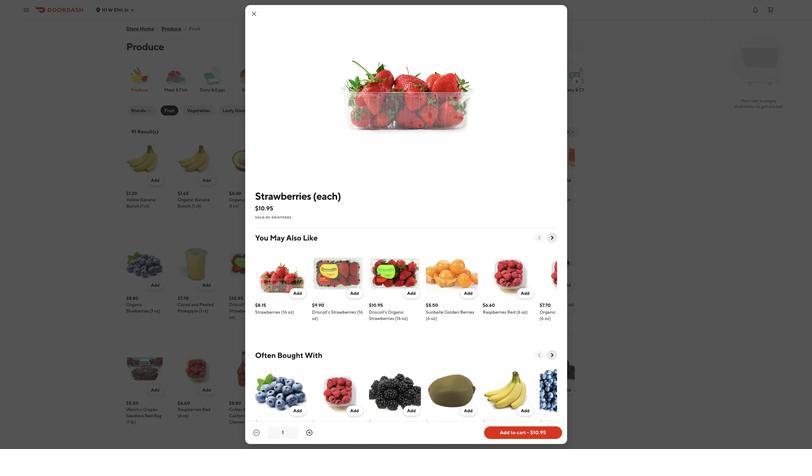Task type: describe. For each thing, give the bounding box(es) containing it.
$8.15 strawberries (16 oz)
[[255, 303, 294, 315]]

to inside button
[[511, 430, 516, 436]]

baby & child
[[564, 87, 590, 92]]

store home link
[[126, 23, 154, 35]]

$6.60 inside $6.60 halos mandarin bag (48 oz)
[[332, 191, 344, 196]]

bunch for $1.20 yellow banana bunch (1 ct)
[[126, 204, 139, 209]]

lb) inside the $5.50 green seedless grapes bag (1 lb)
[[309, 204, 314, 209]]

strawberries (16 oz) image
[[255, 248, 307, 300]]

candy
[[425, 87, 438, 92]]

kiwi fruit (each) image
[[426, 366, 478, 418]]

$4.40 for $4.40 honeycrisp apples (each)
[[435, 296, 447, 301]]

$8.15 for dark
[[383, 401, 394, 406]]

gristedes
[[271, 216, 292, 219]]

often bought with
[[255, 351, 322, 360]]

1 vertical spatial produce
[[126, 41, 164, 53]]

cut watermelon seedless (1 ct)
[[538, 197, 571, 209]]

$8.80 for organic
[[126, 296, 138, 301]]

vitamins
[[459, 87, 477, 92]]

clementines
[[229, 420, 255, 425]]

red inside $5.50 welch's grapes seedless red bag (1 lb)
[[145, 414, 153, 419]]

items
[[744, 104, 755, 109]]

$8.80 organic blueberries (1 oz)
[[126, 296, 160, 314]]

candy link
[[416, 64, 447, 93]]

add to cart - $10.95 button
[[484, 427, 562, 440]]

2 / from the left
[[184, 26, 186, 32]]

fish
[[179, 87, 188, 92]]

started
[[769, 104, 783, 109]]

banana for organic banana bunch (1 ct)
[[195, 197, 210, 202]]

$1.65 organic banana bunch (1 ct)
[[178, 191, 210, 209]]

child
[[579, 87, 590, 92]]

$1.65 for $1.65 organic banana bunch (1 ct)
[[178, 191, 189, 196]]

(1 inside $3.65 bartlett pear (1 lb)
[[461, 407, 464, 413]]

2 vertical spatial produce
[[131, 87, 148, 92]]

strawberries (each) $10.95
[[255, 190, 341, 212]]

oz) inside $8.80 organic blueberries (1 oz)
[[154, 309, 160, 314]]

$8.15 for iqf
[[281, 296, 291, 301]]

bag inside $6.60 halos mandarin bag (48 oz)
[[332, 204, 340, 209]]

with
[[305, 351, 322, 360]]

& for fish
[[176, 87, 178, 92]]

strawberries inside strawberries (each) $10.95
[[255, 190, 311, 202]]

0 vertical spatial fruit
[[189, 26, 200, 32]]

drinks image
[[347, 64, 370, 87]]

(1 inside $7.70 cored and peeled pineapple (1 ct)
[[199, 309, 202, 314]]

stock
[[408, 420, 419, 425]]

avocado
[[345, 407, 363, 413]]

is
[[760, 98, 763, 103]]

produce link
[[124, 64, 155, 93]]

(16 inside '$8.15 strawberries (16 oz)'
[[281, 310, 287, 315]]

vegetables link
[[182, 104, 215, 117]]

organic inside $7.70 organic blackberries clamshell
[[538, 407, 554, 413]]

$7.70 inside $7.70 organic blackberries clamshell
[[538, 401, 549, 406]]

(1 inside the $5.50 green seedless grapes bag (1 lb)
[[305, 204, 308, 209]]

$8.80 for red
[[281, 401, 293, 406]]

dairy & eggs image
[[201, 64, 224, 87]]

$1.20
[[126, 191, 137, 196]]

snacks link
[[379, 64, 410, 93]]

(48
[[341, 204, 348, 209]]

like
[[303, 234, 318, 242]]

bakery image
[[238, 64, 260, 87]]

green for $2.75
[[332, 407, 345, 413]]

greens
[[235, 108, 250, 113]]

iqf
[[281, 302, 288, 308]]

seedless for green
[[294, 197, 312, 202]]

(16 inside $9.90 driscoll's strawberries (16 oz)
[[357, 310, 363, 315]]

(each) for $4.40 honeycrisp apples (each)
[[450, 309, 462, 314]]

57th
[[114, 7, 123, 12]]

red inside $8.80 red seedless grapes (1 ct)
[[281, 407, 289, 413]]

you may also like
[[255, 234, 318, 242]]

your cart is empty add items to get started
[[735, 98, 783, 109]]

lime (each)
[[486, 302, 510, 308]]

oz) inside $9.90 driscoll's strawberries (16 oz)
[[312, 316, 318, 321]]

seedless for red
[[290, 407, 307, 413]]

snacks image
[[383, 64, 406, 87]]

0 horizontal spatial $10.95 driscoll's organic strawberries (16 oz)
[[229, 296, 264, 320]]

leafy greens
[[223, 108, 250, 113]]

0 vertical spatial blueberries
[[332, 302, 355, 308]]

$8.80 inside strawberries (each) 'dialog'
[[255, 421, 267, 426]]

ct) inside $8.80 red seedless grapes (1 ct)
[[300, 414, 305, 419]]

$8.80 cuties seedless california clementines (3 lb)
[[229, 401, 266, 425]]

next button of carousel image
[[549, 352, 555, 359]]

next button of carousel image
[[549, 235, 555, 241]]

1 text field
[[272, 430, 294, 437]]

increase quantity by 1 image
[[305, 430, 313, 437]]

dairy & eggs link
[[197, 64, 228, 93]]

cored
[[178, 302, 190, 308]]

$9.90
[[312, 303, 324, 308]]

111
[[102, 7, 107, 12]]

dairy & eggs
[[200, 87, 225, 92]]

produce button
[[162, 23, 181, 35]]

$10.95 inside strawberries (each) $10.95
[[255, 205, 273, 212]]

$8.80 red seedless grapes (1 ct)
[[281, 401, 307, 419]]

peeled
[[200, 302, 214, 308]]

grapes for red
[[281, 414, 295, 419]]

fruit button
[[161, 106, 178, 116]]

w
[[108, 7, 113, 12]]

california
[[229, 414, 249, 419]]

leafy
[[223, 108, 234, 113]]

0 horizontal spatial driscoll's
[[229, 302, 247, 308]]

organic inside $8.80 organic blueberries (1 oz)
[[126, 302, 142, 308]]

next image
[[574, 79, 579, 84]]

Search Gristedes search field
[[462, 43, 579, 50]]

ct) inside $1.20 yellow banana bunch (1 ct)
[[144, 204, 150, 209]]

vitamins image
[[456, 64, 479, 87]]

honeycrisp
[[435, 302, 457, 308]]

(each) for $8.15 iqf mangos (each)
[[281, 309, 293, 314]]

store
[[126, 26, 139, 32]]

$7.70 inside $7.70 cored and peeled pineapple (1 ct)
[[178, 296, 189, 301]]

0 horizontal spatial $7.70 organic red raspberries (6 oz)
[[383, 296, 419, 314]]

leafy greens button
[[219, 106, 254, 116]]

& for eggs
[[211, 87, 214, 92]]

lb) inside $5.50 welch's grapes seedless red bag (1 lb)
[[130, 420, 136, 425]]

oz) inside $8.15 dark sweet cherries (12 oz) likely out of stock
[[408, 414, 414, 419]]

$5.50 sunbelle golden berries (6 oz)
[[426, 303, 474, 321]]

mangos
[[289, 302, 305, 308]]

empty retail cart image
[[729, 31, 788, 91]]

mandarin
[[344, 197, 363, 202]]

0 vertical spatial produce
[[162, 26, 181, 32]]

& for child
[[575, 87, 578, 92]]

watermelon
[[546, 197, 571, 202]]

lime
[[486, 302, 496, 308]]

pear
[[451, 407, 460, 413]]

out
[[396, 420, 403, 425]]

oz) inside $5.50 sunbelle golden berries (6 oz)
[[431, 316, 437, 321]]

your
[[741, 98, 750, 103]]

$5.50 for $5.50 sunbelle golden berries (6 oz)
[[426, 303, 438, 308]]

(1 inside $8.80 organic blueberries (1 oz)
[[150, 309, 153, 314]]

$8.15 for strawberries
[[255, 303, 266, 308]]

$3.65
[[435, 401, 447, 406]]

sold
[[255, 216, 265, 219]]

$1.20 yellow banana bunch (1 ct)
[[126, 191, 155, 209]]

$1.10
[[426, 421, 436, 426]]

berries
[[460, 310, 474, 315]]

cart inside button
[[517, 430, 526, 436]]

$8.15 iqf mangos (each)
[[281, 296, 305, 314]]

by
[[266, 216, 271, 219]]

$2.75
[[332, 401, 343, 406]]

seedless for watermelon
[[538, 204, 555, 209]]

green for $5.50
[[281, 197, 293, 202]]

$8.15 for pineapple
[[486, 401, 497, 406]]

(1 inside $4.40 organic avocados (1 ct)
[[229, 204, 232, 209]]

$7.70 organic blackberries clamshell
[[538, 401, 562, 425]]

$10.95 inside add to cart - $10.95 button
[[530, 430, 546, 436]]

organic inside the $1.65 organic banana bunch (1 ct)
[[178, 197, 194, 202]]

seedless for cuties
[[243, 407, 261, 413]]

$8.15 pineapple (16 oz)
[[486, 401, 520, 413]]

(each) inside strawberries (each) $10.95
[[313, 190, 341, 202]]

ct) inside cut watermelon seedless (1 ct)
[[560, 204, 566, 209]]

91
[[131, 129, 136, 135]]

$4.40 organic avocados (1 ct)
[[229, 191, 266, 209]]

meat & fish image
[[165, 64, 187, 87]]

bartlett
[[435, 407, 450, 413]]



Task type: vqa. For each thing, say whether or not it's contained in the screenshot.


Task type: locate. For each thing, give the bounding box(es) containing it.
driscoll's organic strawberries (16 oz) image
[[369, 248, 421, 300]]

(3
[[255, 420, 259, 425]]

green inside the $5.50 green seedless grapes bag (1 lb)
[[281, 197, 293, 202]]

vitamins link
[[452, 64, 483, 93]]

0 vertical spatial blackberries
[[538, 302, 562, 308]]

dairy
[[200, 87, 210, 92]]

(6
[[563, 302, 568, 308], [408, 309, 412, 314], [516, 310, 521, 315], [426, 316, 430, 321], [540, 316, 544, 321], [178, 414, 182, 419]]

often
[[255, 351, 276, 360]]

0 vertical spatial previous button of carousel image
[[536, 235, 543, 241]]

1 horizontal spatial $4.40
[[435, 296, 447, 301]]

1 vertical spatial cart
[[517, 430, 526, 436]]

0 vertical spatial grapes
[[281, 204, 295, 209]]

0 vertical spatial $5.50
[[281, 191, 293, 196]]

snacks
[[388, 87, 402, 92]]

$1.65 for $1.65
[[483, 421, 494, 426]]

sold by gristedes
[[255, 216, 292, 219]]

$8.80 inside $8.80 red seedless grapes (1 ct)
[[281, 401, 293, 406]]

1 horizontal spatial bunch
[[178, 204, 191, 209]]

to left the -
[[511, 430, 516, 436]]

2 vertical spatial $6.60
[[178, 401, 190, 406]]

0 vertical spatial cart
[[751, 98, 759, 103]]

0 items, open order cart image
[[767, 6, 774, 14]]

1 horizontal spatial bag
[[296, 204, 304, 209]]

strawberries (each) dialog
[[245, 5, 592, 450]]

eggs
[[215, 87, 225, 92]]

$5.50 inside $5.50 sunbelle golden berries (6 oz)
[[426, 303, 438, 308]]

yellow
[[126, 197, 139, 202]]

0 vertical spatial $1.65
[[178, 191, 189, 196]]

0 horizontal spatial /
[[157, 26, 159, 32]]

lb) inside $3.65 bartlett pear (1 lb)
[[465, 407, 471, 413]]

ct) inside the $1.65 organic banana bunch (1 ct)
[[196, 204, 201, 209]]

driscoll's strawberries (16 oz) image
[[312, 248, 364, 300]]

(each) right lime
[[497, 302, 510, 308]]

0 horizontal spatial cart
[[517, 430, 526, 436]]

91 result(s)
[[131, 129, 159, 135]]

$7.70 organic red raspberries (6 oz)
[[383, 296, 419, 314], [540, 303, 589, 321]]

bag
[[296, 204, 304, 209], [332, 204, 340, 209], [154, 414, 162, 419]]

1 vertical spatial $5.50
[[426, 303, 438, 308]]

seedless inside $5.50 welch's grapes seedless red bag (1 lb)
[[126, 414, 144, 419]]

1 previous button of carousel image from the top
[[536, 235, 543, 241]]

2 blackberries from the top
[[538, 414, 562, 419]]

$8.15 inside '$8.15 strawberries (16 oz)'
[[255, 303, 266, 308]]

$8.15 inside $8.15 iqf mangos (each)
[[281, 296, 291, 301]]

0 horizontal spatial $4.40
[[229, 191, 241, 196]]

seedless inside the $5.50 green seedless grapes bag (1 lb)
[[294, 197, 312, 202]]

0 vertical spatial pineapple
[[178, 309, 198, 314]]

fruit right produce button
[[189, 26, 200, 32]]

blackberries (6 oz)
[[538, 302, 575, 308]]

1 horizontal spatial $7.70 organic red raspberries (6 oz)
[[540, 303, 589, 321]]

open menu image
[[23, 6, 30, 14]]

bunch for $1.65 organic banana bunch (1 ct)
[[178, 204, 191, 209]]

1 vertical spatial $6.60 raspberries red (6 oz)
[[178, 401, 210, 419]]

driscoll's
[[229, 302, 247, 308], [312, 310, 330, 315], [369, 310, 387, 315]]

bunch inside the $1.65 organic banana bunch (1 ct)
[[178, 204, 191, 209]]

$8.15 dark sweet cherries (12 oz) likely out of stock
[[383, 401, 419, 425]]

$4.40 for $4.40 organic avocados (1 ct)
[[229, 191, 241, 196]]

pineapple inside $7.70 cored and peeled pineapple (1 ct)
[[178, 309, 198, 314]]

cut
[[538, 197, 545, 202]]

sweet
[[394, 407, 406, 413]]

ct) inside $4.40 organic avocados (1 ct)
[[233, 204, 239, 209]]

1 horizontal spatial $5.50
[[281, 191, 293, 196]]

result(s)
[[137, 129, 159, 135]]

close image
[[250, 10, 258, 18]]

(each) down $2.75 in the bottom of the page
[[332, 414, 345, 419]]

$10.95 driscoll's organic strawberries (16 oz) inside strawberries (each) 'dialog'
[[369, 303, 408, 321]]

2 vertical spatial $5.50
[[126, 401, 139, 406]]

/ right home
[[157, 26, 159, 32]]

0 horizontal spatial bunch
[[126, 204, 139, 209]]

seedless inside $8.80 cuties seedless california clementines (3 lb)
[[243, 407, 261, 413]]

0 vertical spatial $6.60 raspberries red (6 oz)
[[483, 303, 528, 315]]

0 horizontal spatial blueberries
[[126, 309, 149, 314]]

$5.50 welch's grapes seedless red bag (1 lb)
[[126, 401, 162, 425]]

driscoll's for driscoll's organic strawberries (16 oz) image
[[369, 310, 387, 315]]

1 horizontal spatial $10.95 driscoll's organic strawberries (16 oz)
[[369, 303, 408, 321]]

2 horizontal spatial $5.50
[[426, 303, 438, 308]]

to inside your cart is empty add items to get started
[[756, 104, 760, 109]]

2 horizontal spatial &
[[575, 87, 578, 92]]

1 vertical spatial blueberries
[[126, 309, 149, 314]]

oz) inside $8.15 pineapple (16 oz)
[[514, 407, 520, 413]]

(each) up (48
[[313, 190, 341, 202]]

1 vertical spatial grapes
[[143, 407, 157, 413]]

1 horizontal spatial driscoll's
[[312, 310, 330, 315]]

2 banana from the left
[[195, 197, 210, 202]]

1 vertical spatial fruit
[[165, 108, 175, 113]]

$7.70 organic red raspberries (6 oz) inside strawberries (each) 'dialog'
[[540, 303, 589, 321]]

leafy greens link
[[218, 104, 255, 117]]

ct) inside $7.70 cored and peeled pineapple (1 ct)
[[203, 309, 208, 314]]

2 previous button of carousel image from the top
[[536, 352, 543, 359]]

1 / from the left
[[157, 26, 159, 32]]

$10.95
[[255, 205, 273, 212], [229, 296, 243, 301], [369, 303, 383, 308], [530, 430, 546, 436]]

$5.50 green seedless grapes bag (1 lb)
[[281, 191, 314, 209]]

grapes inside $5.50 welch's grapes seedless red bag (1 lb)
[[143, 407, 157, 413]]

add
[[735, 104, 743, 109], [151, 178, 160, 183], [202, 178, 211, 183], [562, 178, 571, 183], [151, 283, 160, 288], [202, 283, 211, 288], [254, 283, 262, 288], [305, 283, 314, 288], [357, 283, 365, 288], [408, 283, 417, 288], [459, 283, 468, 288], [511, 283, 520, 288], [562, 283, 571, 288], [293, 291, 302, 296], [350, 291, 359, 296], [407, 291, 416, 296], [464, 291, 473, 296], [521, 291, 530, 296], [151, 388, 160, 393], [202, 388, 211, 393], [254, 388, 262, 393], [305, 388, 314, 393], [357, 388, 365, 393], [408, 388, 417, 393], [459, 388, 468, 393], [511, 388, 520, 393], [562, 388, 571, 393], [293, 409, 302, 414], [350, 409, 359, 414], [407, 409, 416, 414], [464, 409, 473, 414], [521, 409, 530, 414], [500, 430, 510, 436]]

cart left the -
[[517, 430, 526, 436]]

previous button of carousel image left next button of carousel icon
[[536, 352, 543, 359]]

blueberries (16 oz)
[[332, 302, 369, 308]]

seedless inside cut watermelon seedless (1 ct)
[[538, 204, 555, 209]]

1 horizontal spatial green
[[332, 407, 345, 413]]

banana for yellow banana bunch (1 ct)
[[140, 197, 155, 202]]

$8.80 for cuties
[[229, 401, 241, 406]]

grapes up gristedes
[[281, 204, 295, 209]]

apples
[[435, 309, 449, 314]]

cherries
[[383, 414, 400, 419]]

1 horizontal spatial cart
[[751, 98, 759, 103]]

cuties
[[229, 407, 242, 413]]

previous button of carousel image for often bought with
[[536, 352, 543, 359]]

$8.15 inside $8.15 pineapple (16 oz)
[[486, 401, 497, 406]]

seedless inside $8.80 red seedless grapes (1 ct)
[[290, 407, 307, 413]]

candy image
[[420, 64, 443, 87]]

banana inside $1.20 yellow banana bunch (1 ct)
[[140, 197, 155, 202]]

$1.65 inside strawberries (each) 'dialog'
[[483, 421, 494, 426]]

(6 inside $5.50 sunbelle golden berries (6 oz)
[[426, 316, 430, 321]]

$8.80 inside $8.80 cuties seedless california clementines (3 lb)
[[229, 401, 241, 406]]

$2.75 green avocado (each)
[[332, 401, 363, 419]]

add inside your cart is empty add items to get started
[[735, 104, 743, 109]]

grapes inside $8.80 red seedless grapes (1 ct)
[[281, 414, 295, 419]]

0 horizontal spatial to
[[511, 430, 516, 436]]

111 w 57th st
[[102, 7, 128, 12]]

$3.65 bartlett pear (1 lb)
[[435, 401, 471, 413]]

blueberries
[[332, 302, 355, 308], [126, 309, 149, 314]]

1 vertical spatial to
[[511, 430, 516, 436]]

strawberries inside $9.90 driscoll's strawberries (16 oz)
[[331, 310, 356, 315]]

grapes up 1 text box
[[281, 414, 295, 419]]

1 bunch from the left
[[126, 204, 139, 209]]

(12
[[401, 414, 407, 419]]

cart left is
[[751, 98, 759, 103]]

meat & fish
[[164, 87, 188, 92]]

organic
[[178, 197, 194, 202], [229, 197, 245, 202], [126, 302, 142, 308], [248, 302, 264, 308], [383, 302, 400, 308], [388, 310, 404, 315], [540, 310, 556, 315], [538, 407, 554, 413]]

banana inside the $1.65 organic banana bunch (1 ct)
[[195, 197, 210, 202]]

(1 inside $5.50 welch's grapes seedless red bag (1 lb)
[[126, 420, 129, 425]]

(1 inside the $1.65 organic banana bunch (1 ct)
[[192, 204, 195, 209]]

1 horizontal spatial pineapple
[[486, 407, 507, 413]]

sunbelle
[[426, 310, 444, 315]]

3 & from the left
[[575, 87, 578, 92]]

$4.40 honeycrisp apples (each)
[[435, 296, 462, 314]]

$5.50 up welch's
[[126, 401, 139, 406]]

produce image
[[128, 64, 151, 87]]

$7.70 cored and peeled pineapple (1 ct)
[[178, 296, 214, 314]]

organic banana bunch (1 ct) image
[[483, 366, 535, 418]]

(16 inside $8.15 pineapple (16 oz)
[[507, 407, 513, 413]]

pineapple inside $8.15 pineapple (16 oz)
[[486, 407, 507, 413]]

add inside button
[[500, 430, 510, 436]]

blackberries
[[538, 302, 562, 308], [538, 414, 562, 419]]

$9.90 driscoll's strawberries (16 oz)
[[312, 303, 363, 321]]

& right baby
[[575, 87, 578, 92]]

1 vertical spatial pineapple
[[486, 407, 507, 413]]

previous button of carousel image for you may also like
[[536, 235, 543, 241]]

oz) inside '$8.15 strawberries (16 oz)'
[[288, 310, 294, 315]]

1 horizontal spatial $6.60 raspberries red (6 oz)
[[483, 303, 528, 315]]

organic blueberries (1 oz) image
[[255, 366, 307, 418]]

1 vertical spatial $4.40
[[435, 296, 447, 301]]

organic red raspberries (6 oz) image
[[312, 366, 364, 418]]

$6.60 raspberries red (6 oz) inside strawberries (each) 'dialog'
[[483, 303, 528, 315]]

1 horizontal spatial blueberries
[[332, 302, 355, 308]]

$4.40
[[229, 191, 241, 196], [435, 296, 447, 301]]

notification bell image
[[752, 6, 759, 14]]

111 w 57th st button
[[96, 7, 135, 12]]

$5.50 up gristedes
[[281, 191, 293, 196]]

golden
[[444, 310, 459, 315]]

2 vertical spatial grapes
[[281, 414, 295, 419]]

(each) down iqf
[[281, 309, 293, 314]]

1 horizontal spatial &
[[211, 87, 214, 92]]

/ right produce button
[[184, 26, 186, 32]]

to left get
[[756, 104, 760, 109]]

bag inside the $5.50 green seedless grapes bag (1 lb)
[[296, 204, 304, 209]]

$4.40 inside $4.40 organic avocados (1 ct)
[[229, 191, 241, 196]]

green inside $2.75 green avocado (each)
[[332, 407, 345, 413]]

bakery
[[242, 87, 256, 92]]

(each) inside $4.40 honeycrisp apples (each)
[[450, 309, 462, 314]]

0 horizontal spatial bag
[[154, 414, 162, 419]]

meat & fish link
[[160, 64, 192, 93]]

meat
[[164, 87, 175, 92]]

0 horizontal spatial &
[[176, 87, 178, 92]]

1 & from the left
[[176, 87, 178, 92]]

fruit down meat
[[165, 108, 175, 113]]

decrease quantity by 1 image
[[253, 430, 260, 437]]

likely
[[385, 420, 395, 425]]

0 vertical spatial $4.40
[[229, 191, 241, 196]]

$5.50 up sunbelle
[[426, 303, 438, 308]]

fruit inside button
[[165, 108, 175, 113]]

1 horizontal spatial $1.65
[[483, 421, 494, 426]]

green down $2.75 in the bottom of the page
[[332, 407, 345, 413]]

(each) for $2.75 green avocado (each)
[[332, 414, 345, 419]]

0 vertical spatial to
[[756, 104, 760, 109]]

1 horizontal spatial banana
[[195, 197, 210, 202]]

drinks
[[352, 87, 365, 92]]

1 horizontal spatial $6.60
[[332, 191, 344, 196]]

0 horizontal spatial $6.60
[[178, 401, 190, 406]]

0 horizontal spatial $6.60 raspberries red (6 oz)
[[178, 401, 210, 419]]

1 vertical spatial blackberries
[[538, 414, 562, 419]]

home
[[140, 26, 154, 32]]

$1.65 inside the $1.65 organic banana bunch (1 ct)
[[178, 191, 189, 196]]

raspberries red (6 oz) image
[[483, 248, 535, 300]]

bunch inside $1.20 yellow banana bunch (1 ct)
[[126, 204, 139, 209]]

0 horizontal spatial banana
[[140, 197, 155, 202]]

(1 inside $1.20 yellow banana bunch (1 ct)
[[140, 204, 143, 209]]

baby & child image
[[566, 64, 588, 87]]

sunbelle golden berries (6 oz) image
[[426, 248, 478, 300]]

oz) inside $6.60 halos mandarin bag (48 oz)
[[348, 204, 355, 209]]

organic blackberries clamshell image
[[369, 366, 421, 418]]

2 horizontal spatial bag
[[332, 204, 340, 209]]

/
[[157, 26, 159, 32], [184, 26, 186, 32]]

$6.60 halos mandarin bag (48 oz)
[[332, 191, 363, 209]]

previous button of carousel image left next button of carousel image
[[536, 235, 543, 241]]

0 horizontal spatial $5.50
[[126, 401, 139, 406]]

bunch
[[126, 204, 139, 209], [178, 204, 191, 209]]

$8.15 inside $8.15 dark sweet cherries (12 oz) likely out of stock
[[383, 401, 394, 406]]

lb)
[[309, 204, 314, 209], [465, 407, 471, 413], [130, 420, 136, 425], [260, 420, 266, 425]]

1 horizontal spatial fruit
[[189, 26, 200, 32]]

0 vertical spatial green
[[281, 197, 293, 202]]

1 vertical spatial $1.65
[[483, 421, 494, 426]]

1 vertical spatial previous button of carousel image
[[536, 352, 543, 359]]

& left the eggs in the top left of the page
[[211, 87, 214, 92]]

vegetables
[[187, 108, 210, 113]]

st
[[124, 7, 128, 12]]

lb) inside $8.80 cuties seedless california clementines (3 lb)
[[260, 420, 266, 425]]

also
[[286, 234, 301, 242]]

1 vertical spatial green
[[332, 407, 345, 413]]

$5.50 inside the $5.50 green seedless grapes bag (1 lb)
[[281, 191, 293, 196]]

may
[[270, 234, 285, 242]]

bakery link
[[233, 64, 265, 93]]

and
[[191, 302, 199, 308]]

0 horizontal spatial pineapple
[[178, 309, 198, 314]]

$4.40 inside $4.40 honeycrisp apples (each)
[[435, 296, 447, 301]]

bag inside $5.50 welch's grapes seedless red bag (1 lb)
[[154, 414, 162, 419]]

add to cart - $10.95
[[500, 430, 546, 436]]

(1 inside $8.80 red seedless grapes (1 ct)
[[296, 414, 299, 419]]

-
[[527, 430, 529, 436]]

pineapple
[[178, 309, 198, 314], [486, 407, 507, 413]]

(each) inside $8.15 iqf mangos (each)
[[281, 309, 293, 314]]

avocados
[[246, 197, 266, 202]]

produce right home
[[162, 26, 181, 32]]

1 horizontal spatial to
[[756, 104, 760, 109]]

1 blackberries from the top
[[538, 302, 562, 308]]

1 banana from the left
[[140, 197, 155, 202]]

& left fish
[[176, 87, 178, 92]]

you
[[255, 234, 268, 242]]

red
[[400, 302, 409, 308], [507, 310, 516, 315], [557, 310, 565, 315], [202, 407, 210, 413], [281, 407, 289, 413], [145, 414, 153, 419]]

0 horizontal spatial fruit
[[165, 108, 175, 113]]

produce down home
[[126, 41, 164, 53]]

1 horizontal spatial /
[[184, 26, 186, 32]]

vegetables button
[[183, 106, 214, 116]]

fruit
[[189, 26, 200, 32], [165, 108, 175, 113]]

grapes inside the $5.50 green seedless grapes bag (1 lb)
[[281, 204, 295, 209]]

0 horizontal spatial green
[[281, 197, 293, 202]]

cart inside your cart is empty add items to get started
[[751, 98, 759, 103]]

(1
[[140, 204, 143, 209], [192, 204, 195, 209], [229, 204, 232, 209], [305, 204, 308, 209], [556, 204, 559, 209], [150, 309, 153, 314], [199, 309, 202, 314], [461, 407, 464, 413], [296, 414, 299, 419], [126, 420, 129, 425]]

0 horizontal spatial $1.65
[[178, 191, 189, 196]]

cart
[[751, 98, 759, 103], [517, 430, 526, 436]]

(each) inside $2.75 green avocado (each)
[[332, 414, 345, 419]]

1 vertical spatial $6.60
[[483, 303, 495, 308]]

strawberries inside '$8.15 strawberries (16 oz)'
[[255, 310, 280, 315]]

welch's
[[126, 407, 142, 413]]

(each) down honeycrisp
[[450, 309, 462, 314]]

$6.60 inside strawberries (each) 'dialog'
[[483, 303, 495, 308]]

0 vertical spatial $6.60
[[332, 191, 344, 196]]

strawberries (each) image
[[296, 28, 516, 152]]

$5.50 for $5.50 welch's grapes seedless red bag (1 lb)
[[126, 401, 139, 406]]

2 horizontal spatial driscoll's
[[369, 310, 387, 315]]

driscoll's inside $9.90 driscoll's strawberries (16 oz)
[[312, 310, 330, 315]]

2 & from the left
[[211, 87, 214, 92]]

2 bunch from the left
[[178, 204, 191, 209]]

grapes for green
[[281, 204, 295, 209]]

organic inside $4.40 organic avocados (1 ct)
[[229, 197, 245, 202]]

previous button of carousel image
[[536, 235, 543, 241], [536, 352, 543, 359]]

grapes right welch's
[[143, 407, 157, 413]]

$5.50 inside $5.50 welch's grapes seedless red bag (1 lb)
[[126, 401, 139, 406]]

driscoll's for driscoll's strawberries (16 oz) "image"
[[312, 310, 330, 315]]

$8.80 inside $8.80 organic blueberries (1 oz)
[[126, 296, 138, 301]]

(1 inside cut watermelon seedless (1 ct)
[[556, 204, 559, 209]]

$5.50 for $5.50 green seedless grapes bag (1 lb)
[[281, 191, 293, 196]]

2 horizontal spatial $6.60
[[483, 303, 495, 308]]

green up gristedes
[[281, 197, 293, 202]]

produce down produce image
[[131, 87, 148, 92]]

blueberries inside $8.80 organic blueberries (1 oz)
[[126, 309, 149, 314]]

raspberries
[[383, 309, 407, 314], [483, 310, 506, 315], [566, 310, 589, 315], [178, 407, 201, 413]]



